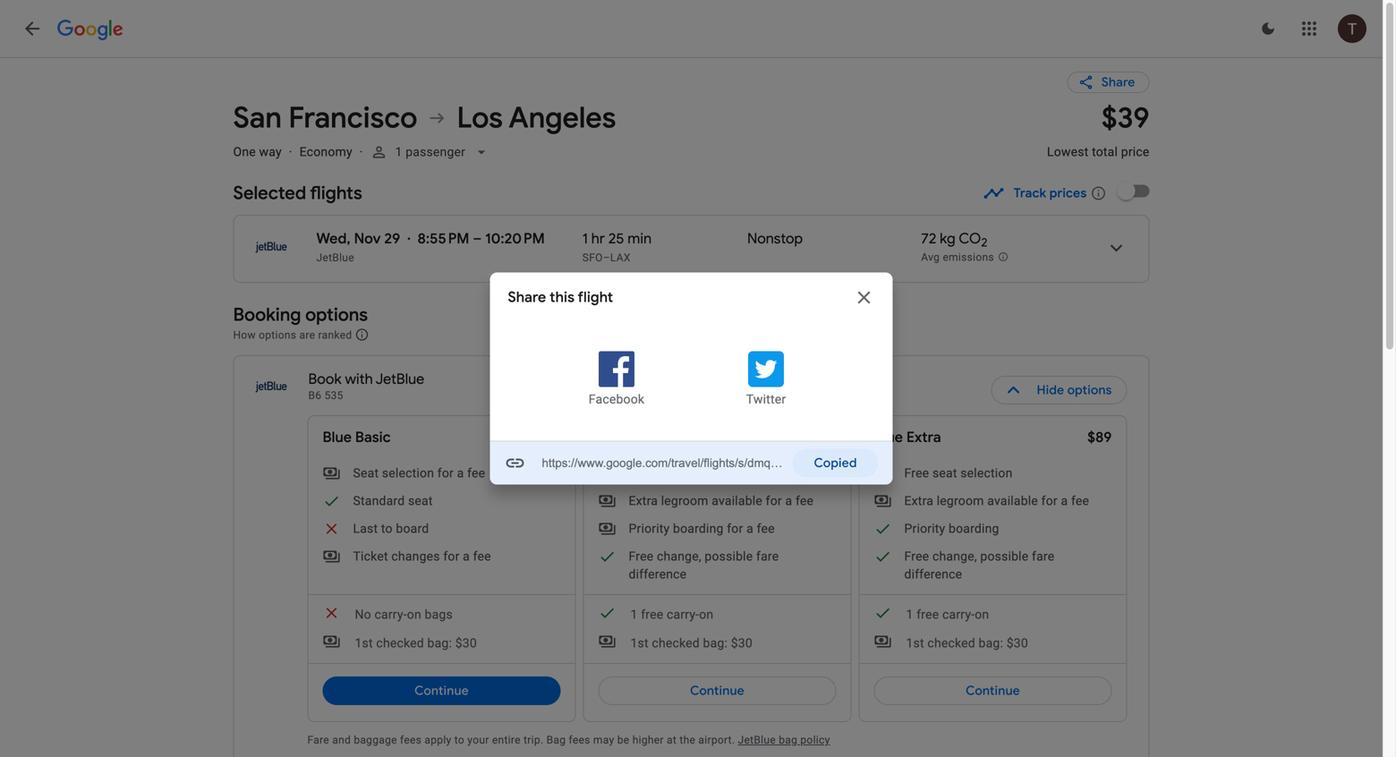 Task type: locate. For each thing, give the bounding box(es) containing it.
3 $30 from the left
[[1007, 636, 1028, 651]]

change, down priority boarding for a fee
[[657, 549, 701, 564]]

2 $30 from the left
[[731, 636, 753, 651]]

1 horizontal spatial bag:
[[703, 636, 728, 651]]

blue left 'basic'
[[323, 428, 352, 447]]

difference
[[629, 567, 687, 582], [904, 567, 962, 582]]

2 horizontal spatial selection
[[961, 466, 1013, 481]]

sfo
[[582, 251, 603, 264]]

extra legroom available for a fee up priority boarding
[[904, 494, 1089, 508]]

2 checked from the left
[[652, 636, 700, 651]]

first checked bag costs 30 us dollars element for blue
[[598, 633, 753, 652]]

selection up standard seat
[[382, 466, 434, 481]]

options inside dropdown button
[[1067, 382, 1112, 398]]

2 possible from the left
[[980, 549, 1029, 564]]

flights
[[310, 182, 362, 205]]

0 vertical spatial share
[[1101, 74, 1135, 90]]

0 horizontal spatial share
[[508, 288, 546, 307]]

avg
[[921, 251, 940, 264]]

1 horizontal spatial jetblue
[[376, 370, 424, 388]]

standard
[[353, 494, 405, 508]]

carry- right no
[[375, 607, 407, 622]]

1 vertical spatial jetblue
[[376, 370, 424, 388]]

share up '39 us dollars' 'element'
[[1101, 74, 1135, 90]]

free change, possible fare difference for blue
[[629, 549, 779, 582]]

to left your
[[454, 734, 465, 746]]

ranked
[[318, 329, 352, 341]]

2 priority from the left
[[904, 521, 945, 536]]

priority
[[629, 521, 670, 536], [904, 521, 945, 536]]

1 horizontal spatial  image
[[360, 145, 363, 159]]

1 vertical spatial to
[[454, 734, 465, 746]]

first checked bag costs 30 us dollars element
[[323, 633, 477, 652], [598, 633, 753, 652], [874, 633, 1028, 652]]

share inside share button
[[1101, 74, 1135, 90]]

0 horizontal spatial carry-
[[375, 607, 407, 622]]

0 horizontal spatial  image
[[289, 145, 292, 159]]

a for priority boarding for a fee
[[747, 521, 754, 536]]

1 free carry-on
[[631, 607, 714, 622], [906, 607, 989, 622]]

2 1st from the left
[[631, 636, 649, 651]]

0 horizontal spatial possible
[[705, 549, 753, 564]]

1 horizontal spatial free change, possible fare difference
[[904, 549, 1055, 582]]

continue button for blue extra
[[874, 677, 1112, 705]]

board
[[396, 521, 429, 536]]

departing flight on wednesday, november 29. leaves san francisco international airport at 8:55 pm on wednesday, november 29 and arrives at los angeles international airport at 10:20 pm on wednesday, november 29. element
[[316, 230, 545, 248]]

hr
[[591, 230, 605, 248]]

1 horizontal spatial share
[[1101, 74, 1135, 90]]

1 horizontal spatial $39
[[1102, 100, 1150, 136]]

1st checked bag: $30 for blue basic
[[355, 636, 477, 651]]

1 horizontal spatial $30
[[731, 636, 753, 651]]

seat for blue extra
[[933, 466, 957, 481]]

2 blue from the left
[[598, 428, 627, 447]]

1st checked bag: $30
[[355, 636, 477, 651], [631, 636, 753, 651], [906, 636, 1028, 651]]

None text field
[[1047, 100, 1150, 175]]

1 horizontal spatial on
[[699, 607, 714, 622]]

legroom for blue
[[661, 494, 708, 508]]

no carry-on bags
[[355, 607, 453, 622]]

1 legroom from the left
[[661, 494, 708, 508]]

1 blue from the left
[[323, 428, 352, 447]]

bag
[[547, 734, 566, 746]]

–
[[473, 230, 482, 248], [603, 251, 610, 264]]

1 horizontal spatial priority
[[904, 521, 945, 536]]

2 horizontal spatial continue button
[[874, 677, 1112, 705]]

$39 up price
[[1102, 100, 1150, 136]]

1 horizontal spatial fees
[[569, 734, 590, 746]]

none text field containing $39
[[1047, 100, 1150, 175]]

2 horizontal spatial first checked bag costs 30 us dollars element
[[874, 633, 1028, 652]]

1 horizontal spatial legroom
[[937, 494, 984, 508]]

2 horizontal spatial on
[[975, 607, 989, 622]]

blue for blue basic
[[323, 428, 352, 447]]

$30 for basic
[[455, 636, 477, 651]]

facebook button
[[560, 337, 673, 423]]

3 first checked bag costs 30 us dollars element from the left
[[874, 633, 1028, 652]]

share left this in the left of the page
[[508, 288, 546, 307]]

2 vertical spatial options
[[1067, 382, 1112, 398]]

0 horizontal spatial on
[[407, 607, 421, 622]]

1 boarding from the left
[[673, 521, 724, 536]]

baggage
[[354, 734, 397, 746]]

2 horizontal spatial bag:
[[979, 636, 1003, 651]]

a for seat selection for a fee
[[457, 466, 464, 481]]

0 horizontal spatial free
[[641, 607, 663, 622]]

difference for blue
[[629, 567, 687, 582]]

free
[[641, 607, 663, 622], [917, 607, 939, 622]]

0 horizontal spatial 1 free carry-on
[[631, 607, 714, 622]]

options up 'ranked'
[[305, 303, 368, 326]]

0 horizontal spatial options
[[259, 329, 296, 341]]

checked for blue extra
[[928, 636, 975, 651]]

2 bag: from the left
[[703, 636, 728, 651]]

fees left apply
[[400, 734, 422, 746]]

carry- for blue extra
[[942, 607, 975, 622]]

San Francisco to Los Angeles text field
[[233, 100, 1026, 136]]

0 vertical spatial to
[[381, 521, 393, 536]]

los
[[457, 100, 503, 136]]

2 selection from the left
[[685, 466, 737, 481]]

2 continue button from the left
[[598, 677, 836, 705]]

2 continue from the left
[[690, 683, 745, 699]]

2 horizontal spatial 1st
[[906, 636, 924, 651]]

1 difference from the left
[[629, 567, 687, 582]]

2 horizontal spatial options
[[1067, 382, 1112, 398]]

this
[[550, 288, 575, 307]]

free seat selection up priority boarding for a fee
[[629, 466, 737, 481]]

fee for seat selection for a fee
[[467, 466, 485, 481]]

0 horizontal spatial legroom
[[661, 494, 708, 508]]

lax
[[610, 251, 631, 264]]

seat
[[657, 466, 682, 481], [933, 466, 957, 481], [408, 494, 433, 508]]

3 selection from the left
[[961, 466, 1013, 481]]

kg
[[940, 230, 956, 248]]

basic
[[355, 428, 391, 447]]

2 fees from the left
[[569, 734, 590, 746]]

1 free change, possible fare difference from the left
[[629, 549, 779, 582]]

– down hr
[[603, 251, 610, 264]]

possible for $89
[[980, 549, 1029, 564]]

last to board
[[353, 521, 429, 536]]

$39 down facebook button
[[536, 428, 561, 447]]

free change, possible fare difference
[[629, 549, 779, 582], [904, 549, 1055, 582]]

seat up priority boarding for a fee
[[657, 466, 682, 481]]

on
[[407, 607, 421, 622], [699, 607, 714, 622], [975, 607, 989, 622]]

2 difference from the left
[[904, 567, 962, 582]]

learn more about tracked prices image
[[1091, 185, 1107, 201]]

fee for priority boarding for a fee
[[757, 521, 775, 536]]

difference down priority boarding for a fee
[[629, 567, 687, 582]]

0 horizontal spatial to
[[381, 521, 393, 536]]

2 carry- from the left
[[667, 607, 699, 622]]

Copy link field
[[540, 449, 785, 477]]

1 available from the left
[[712, 494, 763, 508]]

1 continue button from the left
[[323, 677, 561, 705]]

available up priority boarding
[[987, 494, 1038, 508]]

1 horizontal spatial 1st checked bag: $30
[[631, 636, 753, 651]]

checked for blue basic
[[376, 636, 424, 651]]

2 change, from the left
[[933, 549, 977, 564]]

share this flight
[[508, 288, 613, 307]]

2 1 free carry-on from the left
[[906, 607, 989, 622]]

a
[[457, 466, 464, 481], [785, 494, 792, 508], [1061, 494, 1068, 508], [747, 521, 754, 536], [463, 549, 470, 564]]

2 horizontal spatial 1st checked bag: $30
[[906, 636, 1028, 651]]

0 horizontal spatial difference
[[629, 567, 687, 582]]

1 priority from the left
[[629, 521, 670, 536]]

extra legroom available for a fee up priority boarding for a fee
[[629, 494, 814, 508]]

3 continue from the left
[[966, 683, 1020, 699]]

1 horizontal spatial continue button
[[598, 677, 836, 705]]

1
[[395, 145, 402, 159], [582, 230, 588, 248], [631, 607, 638, 622], [906, 607, 913, 622]]

fee
[[467, 466, 485, 481], [796, 494, 814, 508], [1071, 494, 1089, 508], [757, 521, 775, 536], [473, 549, 491, 564]]

legroom up priority boarding for a fee
[[661, 494, 708, 508]]

free seat selection up priority boarding
[[904, 466, 1013, 481]]

3 continue button from the left
[[874, 677, 1112, 705]]

fees
[[400, 734, 422, 746], [569, 734, 590, 746]]

free for blue
[[641, 607, 663, 622]]

1 horizontal spatial fare
[[1032, 549, 1055, 564]]

at
[[667, 734, 677, 746]]

1 horizontal spatial free seat selection
[[904, 466, 1013, 481]]

2 horizontal spatial checked
[[928, 636, 975, 651]]

3 bag: from the left
[[979, 636, 1003, 651]]

the
[[680, 734, 696, 746]]

seat down blue extra
[[933, 466, 957, 481]]

1 horizontal spatial 1st
[[631, 636, 649, 651]]

0 horizontal spatial change,
[[657, 549, 701, 564]]

2 horizontal spatial carry-
[[942, 607, 975, 622]]

0 horizontal spatial jetblue
[[316, 251, 354, 264]]

1 fare from the left
[[756, 549, 779, 564]]

1st checked bag: $30 for blue extra
[[906, 636, 1028, 651]]

1 horizontal spatial difference
[[904, 567, 962, 582]]

3 blue from the left
[[874, 428, 903, 447]]

fees right "bag"
[[569, 734, 590, 746]]

carry- down priority boarding
[[942, 607, 975, 622]]

2 horizontal spatial $30
[[1007, 636, 1028, 651]]

0 vertical spatial –
[[473, 230, 482, 248]]

0 horizontal spatial $30
[[455, 636, 477, 651]]

change, down priority boarding
[[933, 549, 977, 564]]

learn more about booking options image
[[355, 328, 369, 342]]

difference for blue extra
[[904, 567, 962, 582]]

go back image
[[21, 18, 43, 39]]

1 horizontal spatial change,
[[933, 549, 977, 564]]

options right hide
[[1067, 382, 1112, 398]]

2 horizontal spatial jetblue
[[738, 734, 776, 746]]

0 vertical spatial $39
[[1102, 100, 1150, 136]]

1 horizontal spatial seat
[[657, 466, 682, 481]]

selected
[[233, 182, 306, 205]]

fee for ticket changes for a fee
[[473, 549, 491, 564]]

1 extra legroom available for a fee from the left
[[629, 494, 814, 508]]

angeles
[[509, 100, 616, 136]]

selection
[[382, 466, 434, 481], [685, 466, 737, 481], [961, 466, 1013, 481]]

jetblue down wed,
[[316, 251, 354, 264]]

1 horizontal spatial available
[[987, 494, 1038, 508]]

jetblue inside book with jetblue b6 535
[[376, 370, 424, 388]]

0 horizontal spatial continue
[[414, 683, 469, 699]]

possible down priority boarding
[[980, 549, 1029, 564]]

main content containing san francisco
[[233, 57, 1150, 757]]

bag: for basic
[[427, 636, 452, 651]]

0 horizontal spatial available
[[712, 494, 763, 508]]

book with jetblue b6 535
[[308, 370, 424, 402]]

0 vertical spatial options
[[305, 303, 368, 326]]

 image
[[289, 145, 292, 159], [360, 145, 363, 159]]

2 fare from the left
[[1032, 549, 1055, 564]]

on for blue
[[699, 607, 714, 622]]

options for booking
[[305, 303, 368, 326]]

1 vertical spatial $39
[[536, 428, 561, 447]]

1 horizontal spatial carry-
[[667, 607, 699, 622]]

2 free seat selection from the left
[[904, 466, 1013, 481]]

3 1st checked bag: $30 from the left
[[906, 636, 1028, 651]]

0 horizontal spatial priority
[[629, 521, 670, 536]]

selection up priority boarding
[[961, 466, 1013, 481]]

2 horizontal spatial blue
[[874, 428, 903, 447]]

track prices
[[1014, 185, 1087, 201]]

main content
[[233, 57, 1150, 757]]

$39
[[1102, 100, 1150, 136], [536, 428, 561, 447]]

1 horizontal spatial blue
[[598, 428, 627, 447]]

1 $30 from the left
[[455, 636, 477, 651]]

 image right way
[[289, 145, 292, 159]]

available up priority boarding for a fee
[[712, 494, 763, 508]]

0 horizontal spatial continue button
[[323, 677, 561, 705]]

0 horizontal spatial extra legroom available for a fee
[[629, 494, 814, 508]]

for for priority boarding for a fee
[[727, 521, 743, 536]]

0 horizontal spatial fare
[[756, 549, 779, 564]]

to
[[381, 521, 393, 536], [454, 734, 465, 746]]

1 passenger button
[[363, 136, 498, 168]]

track
[[1014, 185, 1046, 201]]

1 horizontal spatial to
[[454, 734, 465, 746]]

 image down francisco
[[360, 145, 363, 159]]

carry-
[[375, 607, 407, 622], [667, 607, 699, 622], [942, 607, 975, 622]]

1 horizontal spatial continue
[[690, 683, 745, 699]]

free change, possible fare difference down priority boarding for a fee
[[629, 549, 779, 582]]

0 horizontal spatial free seat selection
[[629, 466, 737, 481]]

free down the facebook
[[629, 466, 654, 481]]

legroom up priority boarding
[[937, 494, 984, 508]]

selection up priority boarding for a fee
[[685, 466, 737, 481]]

1 vertical spatial share
[[508, 288, 546, 307]]

priority for blue
[[629, 521, 670, 536]]

0 horizontal spatial bag:
[[427, 636, 452, 651]]

1 horizontal spatial possible
[[980, 549, 1029, 564]]

bag: for extra
[[979, 636, 1003, 651]]

to right last
[[381, 521, 393, 536]]

1  image from the left
[[289, 145, 292, 159]]

1 horizontal spatial free
[[917, 607, 939, 622]]

change, for blue extra
[[933, 549, 977, 564]]

possible for $64
[[705, 549, 753, 564]]

fare
[[756, 549, 779, 564], [1032, 549, 1055, 564]]

jetblue left bag
[[738, 734, 776, 746]]

economy
[[300, 145, 352, 159]]

booking options
[[233, 303, 368, 326]]

free seat selection
[[629, 466, 737, 481], [904, 466, 1013, 481]]

1 horizontal spatial options
[[305, 303, 368, 326]]

2 horizontal spatial continue
[[966, 683, 1020, 699]]

3 checked from the left
[[928, 636, 975, 651]]

0 horizontal spatial $39
[[536, 428, 561, 447]]

avg emissions
[[921, 251, 994, 264]]

be
[[617, 734, 630, 746]]

1 horizontal spatial selection
[[685, 466, 737, 481]]

fare
[[307, 734, 329, 746]]

1 horizontal spatial –
[[603, 251, 610, 264]]

available for $89
[[987, 494, 1038, 508]]

jetblue right 'with' on the left of the page
[[376, 370, 424, 388]]

1 free carry-on for blue
[[631, 607, 714, 622]]

share for share this flight
[[508, 288, 546, 307]]

2 1st checked bag: $30 from the left
[[631, 636, 753, 651]]

booking
[[233, 303, 301, 326]]

blue for blue extra
[[874, 428, 903, 447]]

blue right "$64"
[[874, 428, 903, 447]]

1st checked bag: $30 for blue
[[631, 636, 753, 651]]

2 free from the left
[[917, 607, 939, 622]]

2 on from the left
[[699, 607, 714, 622]]

2 extra legroom available for a fee from the left
[[904, 494, 1089, 508]]

1 horizontal spatial first checked bag costs 30 us dollars element
[[598, 633, 753, 652]]

2 horizontal spatial seat
[[933, 466, 957, 481]]

for for ticket changes for a fee
[[443, 549, 460, 564]]

difference down priority boarding
[[904, 567, 962, 582]]

continue
[[414, 683, 469, 699], [690, 683, 745, 699], [966, 683, 1020, 699]]

1 checked from the left
[[376, 636, 424, 651]]

2 available from the left
[[987, 494, 1038, 508]]

lowest
[[1047, 145, 1089, 159]]

book
[[308, 370, 342, 388]]

$30
[[455, 636, 477, 651], [731, 636, 753, 651], [1007, 636, 1028, 651]]

0 horizontal spatial checked
[[376, 636, 424, 651]]

3 on from the left
[[975, 607, 989, 622]]

1 vertical spatial –
[[603, 251, 610, 264]]

0 horizontal spatial blue
[[323, 428, 352, 447]]

2 boarding from the left
[[949, 521, 999, 536]]

$39 for $39 lowest total price
[[1102, 100, 1150, 136]]

Arrival time: 10:20 PM. text field
[[485, 230, 545, 248]]

Departure time: 8:55 PM. text field
[[418, 230, 469, 248]]

2 free change, possible fare difference from the left
[[904, 549, 1055, 582]]

twitter
[[746, 392, 786, 407]]

0 horizontal spatial 1st checked bag: $30
[[355, 636, 477, 651]]

jetblue
[[316, 251, 354, 264], [376, 370, 424, 388], [738, 734, 776, 746]]

$39 inside $39 lowest total price
[[1102, 100, 1150, 136]]

blue down the facebook
[[598, 428, 627, 447]]

free change, possible fare difference for blue extra
[[904, 549, 1055, 582]]

francisco
[[289, 100, 417, 136]]

extra legroom available for a fee for blue extra
[[904, 494, 1089, 508]]

3 carry- from the left
[[942, 607, 975, 622]]

available
[[712, 494, 763, 508], [987, 494, 1038, 508]]

0 vertical spatial jetblue
[[316, 251, 354, 264]]

legroom for blue extra
[[937, 494, 984, 508]]

1 hr 25 min sfo – lax
[[582, 230, 652, 264]]

options down booking
[[259, 329, 296, 341]]

0 horizontal spatial boarding
[[673, 521, 724, 536]]

share for share
[[1101, 74, 1135, 90]]

1 free from the left
[[641, 607, 663, 622]]

1 continue from the left
[[414, 683, 469, 699]]

1 1st from the left
[[355, 636, 373, 651]]

0 horizontal spatial free change, possible fare difference
[[629, 549, 779, 582]]

1 horizontal spatial boarding
[[949, 521, 999, 536]]

1 bag: from the left
[[427, 636, 452, 651]]

2 legroom from the left
[[937, 494, 984, 508]]

1 1 free carry-on from the left
[[631, 607, 714, 622]]

3 1st from the left
[[906, 636, 924, 651]]

0 horizontal spatial selection
[[382, 466, 434, 481]]

1 horizontal spatial extra legroom available for a fee
[[904, 494, 1089, 508]]

72
[[921, 230, 936, 248]]

– inside 1 hr 25 min sfo – lax
[[603, 251, 610, 264]]

1 free seat selection from the left
[[629, 466, 737, 481]]

– right 8:55 pm
[[473, 230, 482, 248]]

1 first checked bag costs 30 us dollars element from the left
[[323, 633, 477, 652]]

1 change, from the left
[[657, 549, 701, 564]]

co
[[959, 230, 981, 248]]

continue button for blue
[[598, 677, 836, 705]]

boarding for blue
[[673, 521, 724, 536]]

1 horizontal spatial 1 free carry-on
[[906, 607, 989, 622]]

blue for blue
[[598, 428, 627, 447]]

1 horizontal spatial checked
[[652, 636, 700, 651]]

hide options
[[1037, 382, 1112, 398]]

possible down priority boarding for a fee
[[705, 549, 753, 564]]

1 vertical spatial options
[[259, 329, 296, 341]]

0 horizontal spatial fees
[[400, 734, 422, 746]]

1 possible from the left
[[705, 549, 753, 564]]

1 1st checked bag: $30 from the left
[[355, 636, 477, 651]]

0 horizontal spatial first checked bag costs 30 us dollars element
[[323, 633, 477, 652]]

seat down seat selection for a fee
[[408, 494, 433, 508]]

carry- down priority boarding for a fee
[[667, 607, 699, 622]]

free change, possible fare difference down priority boarding
[[904, 549, 1055, 582]]

2 first checked bag costs 30 us dollars element from the left
[[598, 633, 753, 652]]

$64
[[811, 428, 836, 447]]

0 horizontal spatial 1st
[[355, 636, 373, 651]]



Task type: describe. For each thing, give the bounding box(es) containing it.
$39 lowest total price
[[1047, 100, 1150, 159]]

1 selection from the left
[[382, 466, 434, 481]]

total
[[1092, 145, 1118, 159]]

8:55 pm
[[418, 230, 469, 248]]

fare and baggage fees apply to your entire trip.  bag fees may be higher at the airport. jetblue bag policy
[[307, 734, 830, 746]]

bags
[[425, 607, 453, 622]]

one way
[[233, 145, 282, 159]]

1 fees from the left
[[400, 734, 422, 746]]

available for $64
[[712, 494, 763, 508]]

selection for blue
[[685, 466, 737, 481]]

options for hide
[[1067, 382, 1112, 398]]

close image
[[853, 287, 875, 308]]

policy
[[800, 734, 830, 746]]

san
[[233, 100, 282, 136]]

1 inside 1 hr 25 min sfo – lax
[[582, 230, 588, 248]]

1 carry- from the left
[[375, 607, 407, 622]]

change, for blue
[[657, 549, 701, 564]]

$89
[[1087, 428, 1112, 447]]

total duration 1 hr 25 min. element
[[582, 230, 747, 251]]

no
[[355, 607, 371, 622]]

extra for blue extra
[[904, 494, 934, 508]]

and
[[332, 734, 351, 746]]

priority boarding
[[904, 521, 999, 536]]

how
[[233, 329, 256, 341]]

facebook
[[589, 392, 645, 407]]

seat
[[353, 466, 379, 481]]

standard seat
[[353, 494, 433, 508]]

passenger
[[406, 145, 466, 159]]

nonstop
[[747, 230, 803, 248]]

1st for blue basic
[[355, 636, 373, 651]]

seat selection for a fee
[[353, 466, 485, 481]]

29
[[384, 230, 400, 248]]

changes
[[391, 549, 440, 564]]

$39 for $39
[[536, 428, 561, 447]]

share button
[[1067, 72, 1150, 93]]

535
[[325, 389, 343, 402]]

priority boarding for a fee
[[629, 521, 775, 536]]

fare for $64
[[756, 549, 779, 564]]

copied
[[814, 455, 857, 471]]

selection for blue extra
[[961, 466, 1013, 481]]

with
[[345, 370, 373, 388]]

carry- for blue
[[667, 607, 699, 622]]

first checked bag costs 30 us dollars element for blue basic
[[323, 633, 477, 652]]

apply
[[425, 734, 452, 746]]

options for how
[[259, 329, 296, 341]]

price
[[1121, 145, 1150, 159]]

2
[[981, 235, 988, 250]]

a for ticket changes for a fee
[[463, 549, 470, 564]]

0 horizontal spatial –
[[473, 230, 482, 248]]

on for blue extra
[[975, 607, 989, 622]]

hide
[[1037, 382, 1064, 398]]

1 free carry-on for blue extra
[[906, 607, 989, 622]]

san francisco
[[233, 100, 417, 136]]

seat for blue
[[657, 466, 682, 481]]

2  image from the left
[[360, 145, 363, 159]]

prices
[[1050, 185, 1087, 201]]

ticket changes for a fee
[[353, 549, 491, 564]]

$30 for extra
[[1007, 636, 1028, 651]]

free seat selection for blue extra
[[904, 466, 1013, 481]]

ticket
[[353, 549, 388, 564]]

wed,
[[316, 230, 351, 248]]

last
[[353, 521, 378, 536]]

72 kg co 2
[[921, 230, 988, 250]]

flight
[[578, 288, 613, 307]]

are
[[299, 329, 315, 341]]

copied button up priority boarding for a fee
[[490, 441, 893, 485]]

your
[[467, 734, 489, 746]]

1st for blue extra
[[906, 636, 924, 651]]

10:20 pm
[[485, 230, 545, 248]]

8:55 pm – 10:20 pm
[[418, 230, 545, 248]]

higher
[[632, 734, 664, 746]]

learn more about booking options element
[[355, 325, 369, 345]]

1 on from the left
[[407, 607, 421, 622]]

first checked bag costs 30 us dollars element for blue extra
[[874, 633, 1028, 652]]

fare for $89
[[1032, 549, 1055, 564]]

continue for blue extra
[[966, 683, 1020, 699]]

1st for blue
[[631, 636, 649, 651]]

nov
[[354, 230, 381, 248]]

1 inside popup button
[[395, 145, 402, 159]]

jetblue bag policy link
[[738, 734, 830, 746]]

25
[[608, 230, 624, 248]]

free for blue extra
[[917, 607, 939, 622]]

min
[[628, 230, 652, 248]]

los angeles
[[457, 100, 616, 136]]

may
[[593, 734, 614, 746]]

extra legroom available for a fee for blue
[[629, 494, 814, 508]]

2 vertical spatial jetblue
[[738, 734, 776, 746]]

hide options button
[[991, 376, 1127, 405]]

emissions
[[943, 251, 994, 264]]

Flight number B6 535 text field
[[308, 389, 343, 402]]

entire
[[492, 734, 521, 746]]

blue basic
[[323, 428, 391, 447]]

for for seat selection for a fee
[[437, 466, 454, 481]]

blue extra
[[874, 428, 941, 447]]

boarding for blue extra
[[949, 521, 999, 536]]

nonstop flight. element
[[747, 230, 803, 251]]

wed, nov 29
[[316, 230, 400, 248]]

free down blue extra
[[904, 466, 929, 481]]

1 passenger
[[395, 145, 466, 159]]

selected flights
[[233, 182, 362, 205]]

trip.
[[524, 734, 544, 746]]

how options are ranked
[[233, 329, 355, 341]]

free down priority boarding for a fee
[[629, 549, 654, 564]]

copied button down "$64"
[[792, 449, 878, 477]]

free down priority boarding
[[904, 549, 929, 564]]

priority for blue extra
[[904, 521, 945, 536]]

39 us dollars element
[[1102, 100, 1150, 136]]

continue for blue
[[690, 683, 745, 699]]

extra for blue
[[629, 494, 658, 508]]

checked for blue
[[652, 636, 700, 651]]

b6
[[308, 389, 322, 402]]

twitter button
[[709, 337, 823, 423]]

way
[[259, 145, 282, 159]]

0 horizontal spatial seat
[[408, 494, 433, 508]]

one
[[233, 145, 256, 159]]

free seat selection for blue
[[629, 466, 737, 481]]



Task type: vqa. For each thing, say whether or not it's contained in the screenshot.
round for 12:35 PM
no



